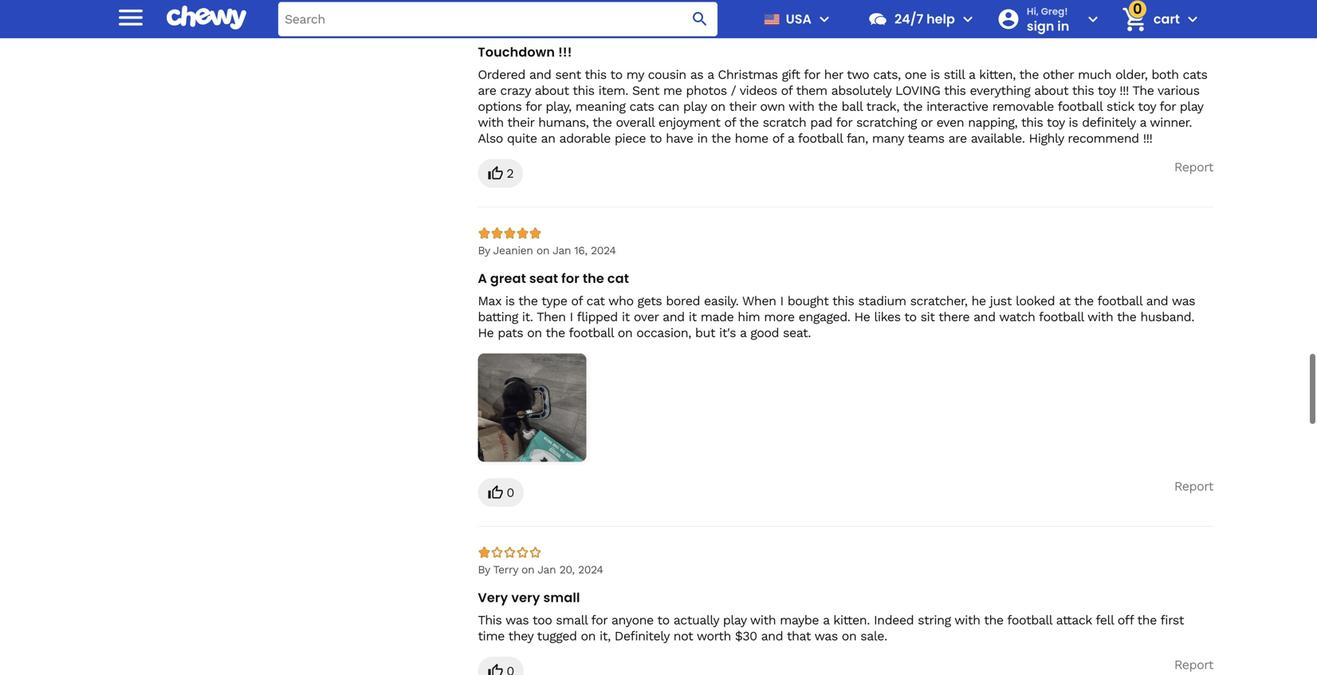 Task type: describe. For each thing, give the bounding box(es) containing it.
napping,
[[968, 115, 1018, 130]]

1 vertical spatial was
[[506, 613, 529, 628]]

touchdown !!! ordered and sent this to my cousin as a christmas gift for her two cats,  one is still a kitten,  the other much older,  both cats are crazy about this item.  sent me photos / videos of them absolutely loving this everything about this toy !!!  the various options for play,  meaning cats can play on their own with the ball track,  the interactive removable football stick toy for play with their humans,  the overall enjoyment of the scratch pad for scratching or even napping,  this toy is definitely a winner. also quite an adorable piece to have in the home of a football fan,  many teams are available.  highly recommend !!!
[[478, 43, 1208, 146]]

the right at
[[1075, 294, 1094, 309]]

a left winner.
[[1140, 115, 1147, 130]]

football inside very very small this was too small for anyone to actually play with maybe a kitten. indeed string with the football attack fell off the first time they tugged on it, definitely not worth $30 and that was on sale.
[[1008, 613, 1053, 628]]

for up winner.
[[1160, 99, 1176, 114]]

this down removable
[[1022, 115, 1044, 130]]

anyone
[[612, 613, 654, 628]]

1 vertical spatial !!!
[[1120, 83, 1129, 98]]

1 vertical spatial small
[[556, 613, 588, 628]]

string
[[918, 613, 951, 628]]

definitely
[[615, 629, 670, 644]]

0 horizontal spatial play
[[684, 99, 707, 114]]

older,
[[1116, 67, 1148, 82]]

sale.
[[861, 629, 888, 644]]

teams
[[908, 131, 945, 146]]

humans,
[[539, 115, 589, 130]]

of up home
[[725, 115, 736, 130]]

and up "husband."
[[1147, 294, 1169, 309]]

to inside 'a great seat for the cat max is the type of cat who gets bored easily. when i bought this stadium scratcher, he just looked at the football and was batting it. then i flipped it over and it made him more engaged. he likes to sit there and watch football with the husband. he pats on the football on occasion, but it's a good seat.'
[[905, 310, 917, 325]]

time
[[478, 629, 505, 644]]

adorable
[[560, 131, 611, 146]]

this up item.
[[585, 67, 607, 82]]

1 horizontal spatial cat
[[608, 270, 629, 288]]

item.
[[599, 83, 628, 98]]

him
[[738, 310, 760, 325]]

was inside 'a great seat for the cat max is the type of cat who gets bored easily. when i bought this stadium scratcher, he just looked at the football and was batting it. then i flipped it over and it made him more engaged. he likes to sit there and watch football with the husband. he pats on the football on occasion, but it's a good seat.'
[[1172, 294, 1196, 309]]

2
[[507, 166, 514, 181]]

report button for touchdown !!!
[[1175, 159, 1214, 175]]

football up definitely
[[1058, 99, 1103, 114]]

cousin
[[648, 67, 687, 82]]

football down at
[[1039, 310, 1084, 325]]

occasion,
[[637, 326, 692, 341]]

2024 for a great seat for the cat
[[591, 244, 616, 257]]

stadium
[[859, 294, 907, 309]]

track,
[[867, 99, 900, 114]]

loving
[[896, 83, 941, 98]]

that
[[787, 629, 811, 644]]

type
[[542, 294, 568, 309]]

the up pad
[[819, 99, 838, 114]]

a right as
[[708, 67, 714, 82]]

it's
[[720, 326, 736, 341]]

with inside 'a great seat for the cat max is the type of cat who gets bored easily. when i bought this stadium scratcher, he just looked at the football and was batting it. then i flipped it over and it made him more engaged. he likes to sit there and watch football with the husband. he pats on the football on occasion, but it's a good seat.'
[[1088, 310, 1114, 325]]

over
[[634, 310, 659, 325]]

2 report from the top
[[1175, 479, 1214, 494]]

24/7 help
[[895, 10, 955, 28]]

football up "husband."
[[1098, 294, 1143, 309]]

too
[[533, 613, 552, 628]]

definitely
[[1083, 115, 1136, 130]]

by for very very small
[[478, 564, 490, 577]]

home
[[735, 131, 769, 146]]

or
[[921, 115, 933, 130]]

options
[[478, 99, 522, 114]]

in
[[1058, 17, 1070, 35]]

2 horizontal spatial is
[[1069, 115, 1079, 130]]

$30
[[735, 629, 758, 644]]

chewy support image
[[868, 9, 889, 30]]

on up the seat
[[537, 244, 550, 257]]

still
[[944, 67, 965, 82]]

available.
[[971, 131, 1025, 146]]

on down kitten.
[[842, 629, 857, 644]]

ordered
[[478, 67, 526, 82]]

husband.
[[1141, 310, 1195, 325]]

menu image inside usa dropdown button
[[815, 10, 834, 29]]

have
[[666, 131, 694, 146]]

he
[[972, 294, 986, 309]]

on right terry
[[522, 564, 535, 577]]

0 vertical spatial small
[[544, 589, 580, 607]]

2024 for very very small
[[578, 564, 603, 577]]

kitten,
[[980, 67, 1016, 82]]

who
[[609, 294, 634, 309]]

0 horizontal spatial their
[[508, 115, 535, 130]]

absolutely
[[832, 83, 892, 98]]

looked
[[1016, 294, 1056, 309]]

by jeanien on jan 16, 2024
[[478, 244, 616, 257]]

for down the ball
[[836, 115, 853, 130]]

the up home
[[740, 115, 759, 130]]

and down bored
[[663, 310, 685, 325]]

/
[[731, 83, 736, 98]]

more
[[764, 310, 795, 325]]

can
[[658, 99, 680, 114]]

attack
[[1057, 613, 1092, 628]]

scratch
[[763, 115, 807, 130]]

greg!
[[1042, 5, 1069, 18]]

winner.
[[1150, 115, 1193, 130]]

at
[[1059, 294, 1071, 309]]

ball
[[842, 99, 863, 114]]

crazy
[[500, 83, 531, 98]]

sign
[[1027, 17, 1055, 35]]

much
[[1078, 67, 1112, 82]]

to left "have"
[[650, 131, 662, 146]]

there
[[939, 310, 970, 325]]

on left it,
[[581, 629, 596, 644]]

terry
[[493, 564, 518, 577]]

football down pad
[[798, 131, 843, 146]]

0 vertical spatial cats
[[1183, 67, 1208, 82]]

gets
[[638, 294, 662, 309]]

2 button
[[478, 159, 523, 188]]

they
[[509, 629, 534, 644]]

it.
[[522, 310, 533, 325]]

items image
[[1121, 5, 1149, 33]]

jan for very very small
[[538, 564, 556, 577]]

a
[[478, 270, 487, 288]]

videos
[[740, 83, 778, 98]]

just
[[990, 294, 1012, 309]]

bored
[[666, 294, 700, 309]]

photos
[[686, 83, 727, 98]]

the up it.
[[519, 294, 538, 309]]

the left "husband."
[[1118, 310, 1137, 325]]

but
[[695, 326, 716, 341]]

pats
[[498, 326, 523, 341]]

the right off on the bottom right of page
[[1138, 613, 1157, 628]]

this down much
[[1073, 83, 1095, 98]]

great
[[491, 270, 526, 288]]

jeanien
[[493, 244, 533, 257]]

of down scratch
[[773, 131, 784, 146]]

good
[[751, 326, 779, 341]]

1 vertical spatial i
[[570, 310, 573, 325]]

24/7 help link
[[861, 0, 955, 38]]

football down flipped
[[569, 326, 614, 341]]

1 horizontal spatial their
[[729, 99, 757, 114]]

maybe
[[780, 613, 819, 628]]

interactive
[[927, 99, 989, 114]]

touchdown
[[478, 43, 555, 61]]

report button for very very small
[[1175, 657, 1214, 673]]

the down then
[[546, 326, 565, 341]]

own
[[760, 99, 785, 114]]

sent
[[632, 83, 660, 98]]

two
[[847, 67, 870, 82]]

meaning
[[576, 99, 626, 114]]

on down flipped
[[618, 326, 633, 341]]

1 it from the left
[[622, 310, 630, 325]]

tugged
[[537, 629, 577, 644]]

fell
[[1096, 613, 1114, 628]]



Task type: locate. For each thing, give the bounding box(es) containing it.
0 vertical spatial report button
[[1175, 159, 1214, 175]]

small up tugged
[[556, 613, 588, 628]]

very
[[478, 589, 508, 607]]

1 vertical spatial cats
[[630, 99, 654, 114]]

1 vertical spatial cat
[[587, 294, 605, 309]]

cart menu image
[[1184, 10, 1203, 29]]

0 vertical spatial toy
[[1098, 83, 1116, 98]]

and down 'he'
[[974, 310, 996, 325]]

to up item.
[[611, 67, 623, 82]]

1 vertical spatial toy
[[1138, 99, 1156, 114]]

batting
[[478, 310, 518, 325]]

0 vertical spatial are
[[478, 83, 497, 98]]

first
[[1161, 613, 1185, 628]]

is inside 'a great seat for the cat max is the type of cat who gets bored easily. when i bought this stadium scratcher, he just looked at the football and was batting it. then i flipped it over and it made him more engaged. he likes to sit there and watch football with the husband. he pats on the football on occasion, but it's a good seat.'
[[505, 294, 515, 309]]

menu image right 'usa'
[[815, 10, 834, 29]]

0 vertical spatial i
[[781, 294, 784, 309]]

to inside very very small this was too small for anyone to actually play with maybe a kitten. indeed string with the football attack fell off the first time they tugged on it, definitely not worth $30 and that was on sale.
[[658, 613, 670, 628]]

are up options
[[478, 83, 497, 98]]

about down other
[[1035, 83, 1069, 98]]

play up $30
[[723, 613, 747, 628]]

by terry on jan 20, 2024
[[478, 564, 603, 577]]

the
[[1133, 83, 1155, 98]]

for right the seat
[[562, 270, 580, 288]]

2 vertical spatial report button
[[1175, 657, 1214, 673]]

2 about from the left
[[1035, 83, 1069, 98]]

1 horizontal spatial play
[[723, 613, 747, 628]]

Search text field
[[278, 2, 718, 36]]

of right type
[[571, 294, 583, 309]]

1 horizontal spatial toy
[[1098, 83, 1116, 98]]

made
[[701, 310, 734, 325]]

about up play,
[[535, 83, 569, 98]]

1 horizontal spatial i
[[781, 294, 784, 309]]

was up they
[[506, 613, 529, 628]]

0 horizontal spatial cat
[[587, 294, 605, 309]]

he
[[855, 310, 871, 325], [478, 326, 494, 341]]

1 report button from the top
[[1175, 159, 1214, 175]]

was right 'that'
[[815, 629, 838, 644]]

is up batting
[[505, 294, 515, 309]]

usa button
[[758, 0, 834, 38]]

their down /
[[729, 99, 757, 114]]

very
[[512, 589, 540, 607]]

also
[[478, 131, 503, 146]]

jan
[[553, 244, 571, 257], [538, 564, 556, 577]]

1 horizontal spatial menu image
[[815, 10, 834, 29]]

by up a
[[478, 244, 490, 257]]

0 vertical spatial cat
[[608, 270, 629, 288]]

to
[[611, 67, 623, 82], [650, 131, 662, 146], [905, 310, 917, 325], [658, 613, 670, 628]]

are
[[478, 83, 497, 98], [949, 131, 967, 146]]

2 report button from the top
[[1175, 479, 1214, 495]]

easily.
[[704, 294, 739, 309]]

1 about from the left
[[535, 83, 569, 98]]

0 vertical spatial was
[[1172, 294, 1196, 309]]

and inside very very small this was too small for anyone to actually play with maybe a kitten. indeed string with the football attack fell off the first time they tugged on it, definitely not worth $30 and that was on sale.
[[761, 629, 783, 644]]

2 vertical spatial was
[[815, 629, 838, 644]]

0 vertical spatial by
[[478, 244, 490, 257]]

jan left '20,'
[[538, 564, 556, 577]]

0 horizontal spatial toy
[[1047, 115, 1065, 130]]

2 vertical spatial is
[[505, 294, 515, 309]]

cat
[[608, 270, 629, 288], [587, 294, 605, 309]]

0 horizontal spatial menu image
[[115, 1, 147, 33]]

play up enjoyment
[[684, 99, 707, 114]]

1 vertical spatial by
[[478, 564, 490, 577]]

1 vertical spatial report
[[1175, 479, 1214, 494]]

as
[[691, 67, 704, 82]]

1 vertical spatial report button
[[1175, 479, 1214, 495]]

toy up highly
[[1047, 115, 1065, 130]]

he left likes
[[855, 310, 871, 325]]

many
[[872, 131, 904, 146]]

report for touchdown !!!
[[1175, 160, 1214, 175]]

submit search image
[[691, 10, 710, 29]]

1 horizontal spatial he
[[855, 310, 871, 325]]

!!! down winner.
[[1144, 131, 1153, 146]]

he down batting
[[478, 326, 494, 341]]

their up quite
[[508, 115, 535, 130]]

an
[[541, 131, 556, 146]]

toy down the
[[1138, 99, 1156, 114]]

the
[[1020, 67, 1039, 82], [819, 99, 838, 114], [904, 99, 923, 114], [593, 115, 612, 130], [740, 115, 759, 130], [712, 131, 731, 146], [583, 270, 605, 288], [519, 294, 538, 309], [1075, 294, 1094, 309], [1118, 310, 1137, 325], [546, 326, 565, 341], [985, 613, 1004, 628], [1138, 613, 1157, 628]]

seat.
[[783, 326, 811, 341]]

hi, greg! sign in
[[1027, 5, 1070, 35]]

removable
[[993, 99, 1054, 114]]

0 horizontal spatial !!!
[[558, 43, 572, 61]]

off
[[1118, 613, 1134, 628]]

cat up flipped
[[587, 294, 605, 309]]

recommend
[[1068, 131, 1140, 146]]

!!! up stick
[[1120, 83, 1129, 98]]

actually
[[674, 613, 719, 628]]

by for a great seat for the cat
[[478, 244, 490, 257]]

this up engaged.
[[833, 294, 855, 309]]

on down it.
[[527, 326, 542, 341]]

2 vertical spatial toy
[[1047, 115, 1065, 130]]

for inside 'a great seat for the cat max is the type of cat who gets bored easily. when i bought this stadium scratcher, he just looked at the football and was batting it. then i flipped it over and it made him more engaged. he likes to sit there and watch football with the husband. he pats on the football on occasion, but it's a good seat.'
[[562, 270, 580, 288]]

1 horizontal spatial about
[[1035, 83, 1069, 98]]

other
[[1043, 67, 1074, 82]]

one
[[905, 67, 927, 82]]

0 vertical spatial their
[[729, 99, 757, 114]]

0 vertical spatial is
[[931, 67, 940, 82]]

and inside touchdown !!! ordered and sent this to my cousin as a christmas gift for her two cats,  one is still a kitten,  the other much older,  both cats are crazy about this item.  sent me photos / videos of them absolutely loving this everything about this toy !!!  the various options for play,  meaning cats can play on their own with the ball track,  the interactive removable football stick toy for play with their humans,  the overall enjoyment of the scratch pad for scratching or even napping,  this toy is definitely a winner. also quite an adorable piece to have in the home of a football fan,  many teams are available.  highly recommend !!!
[[530, 67, 552, 82]]

play down the various
[[1180, 99, 1204, 114]]

of inside 'a great seat for the cat max is the type of cat who gets bored easily. when i bought this stadium scratcher, he just looked at the football and was batting it. then i flipped it over and it made him more engaged. he likes to sit there and watch football with the husband. he pats on the football on occasion, but it's a good seat.'
[[571, 294, 583, 309]]

play inside very very small this was too small for anyone to actually play with maybe a kitten. indeed string with the football attack fell off the first time they tugged on it, definitely not worth $30 and that was on sale.
[[723, 613, 747, 628]]

enjoyment
[[659, 115, 721, 130]]

likes
[[875, 310, 901, 325]]

pad
[[811, 115, 833, 130]]

kitten.
[[834, 613, 870, 628]]

the down meaning
[[593, 115, 612, 130]]

1 by from the top
[[478, 244, 490, 257]]

to left sit
[[905, 310, 917, 325]]

the right in
[[712, 131, 731, 146]]

everything
[[970, 83, 1031, 98]]

i up more
[[781, 294, 784, 309]]

this inside 'a great seat for the cat max is the type of cat who gets bored easily. when i bought this stadium scratcher, he just looked at the football and was batting it. then i flipped it over and it made him more engaged. he likes to sit there and watch football with the husband. he pats on the football on occasion, but it's a good seat.'
[[833, 294, 855, 309]]

a right it's
[[740, 326, 747, 341]]

for down crazy
[[526, 99, 542, 114]]

a inside 'a great seat for the cat max is the type of cat who gets bored easily. when i bought this stadium scratcher, he just looked at the football and was batting it. then i flipped it over and it made him more engaged. he likes to sit there and watch football with the husband. he pats on the football on occasion, but it's a good seat.'
[[740, 326, 747, 341]]

chewy home image
[[167, 0, 246, 35]]

are down 'even'
[[949, 131, 967, 146]]

on inside touchdown !!! ordered and sent this to my cousin as a christmas gift for her two cats,  one is still a kitten,  the other much older,  both cats are crazy about this item.  sent me photos / videos of them absolutely loving this everything about this toy !!!  the various options for play,  meaning cats can play on their own with the ball track,  the interactive removable football stick toy for play with their humans,  the overall enjoyment of the scratch pad for scratching or even napping,  this toy is definitely a winner. also quite an adorable piece to have in the home of a football fan,  many teams are available.  highly recommend !!!
[[711, 99, 726, 114]]

report for very very small
[[1175, 658, 1214, 673]]

!!!
[[558, 43, 572, 61], [1120, 83, 1129, 98], [1144, 131, 1153, 146]]

2 vertical spatial !!!
[[1144, 131, 1153, 146]]

2 horizontal spatial !!!
[[1144, 131, 1153, 146]]

small
[[544, 589, 580, 607], [556, 613, 588, 628]]

their
[[729, 99, 757, 114], [508, 115, 535, 130]]

seat
[[530, 270, 559, 288]]

help menu image
[[959, 10, 978, 29]]

1 horizontal spatial !!!
[[1120, 83, 1129, 98]]

them
[[796, 83, 828, 98]]

me
[[664, 83, 682, 98]]

this down sent
[[573, 83, 595, 98]]

jan for a great seat for the cat
[[553, 244, 571, 257]]

report
[[1175, 160, 1214, 175], [1175, 479, 1214, 494], [1175, 658, 1214, 673]]

this down still
[[945, 83, 966, 98]]

list item
[[478, 354, 587, 466]]

2 by from the top
[[478, 564, 490, 577]]

it down bored
[[689, 310, 697, 325]]

20,
[[560, 564, 575, 577]]

sit
[[921, 310, 935, 325]]

1 horizontal spatial is
[[931, 67, 940, 82]]

0 horizontal spatial it
[[622, 310, 630, 325]]

1 vertical spatial are
[[949, 131, 967, 146]]

2 vertical spatial report
[[1175, 658, 1214, 673]]

and left sent
[[530, 67, 552, 82]]

not
[[674, 629, 693, 644]]

by left terry
[[478, 564, 490, 577]]

2 horizontal spatial play
[[1180, 99, 1204, 114]]

by
[[478, 244, 490, 257], [478, 564, 490, 577]]

scratching
[[857, 115, 917, 130]]

of down gift
[[781, 83, 793, 98]]

0 vertical spatial he
[[855, 310, 871, 325]]

1 horizontal spatial was
[[815, 629, 838, 644]]

with
[[789, 99, 815, 114], [478, 115, 504, 130], [1088, 310, 1114, 325], [750, 613, 776, 628], [955, 613, 981, 628]]

1 vertical spatial 2024
[[578, 564, 603, 577]]

!!! up sent
[[558, 43, 572, 61]]

both
[[1152, 67, 1179, 82]]

this
[[585, 67, 607, 82], [573, 83, 595, 98], [945, 83, 966, 98], [1073, 83, 1095, 98], [1022, 115, 1044, 130], [833, 294, 855, 309]]

0
[[507, 485, 514, 501]]

sent
[[556, 67, 581, 82]]

was up "husband."
[[1172, 294, 1196, 309]]

and right $30
[[761, 629, 783, 644]]

1 report from the top
[[1175, 160, 1214, 175]]

it down the who in the top of the page
[[622, 310, 630, 325]]

0 horizontal spatial i
[[570, 310, 573, 325]]

christmas
[[718, 67, 778, 82]]

i right then
[[570, 310, 573, 325]]

is
[[931, 67, 940, 82], [1069, 115, 1079, 130], [505, 294, 515, 309]]

then
[[537, 310, 566, 325]]

0 vertical spatial jan
[[553, 244, 571, 257]]

for up them
[[804, 67, 821, 82]]

to up definitely
[[658, 613, 670, 628]]

1 vertical spatial their
[[508, 115, 535, 130]]

0 vertical spatial !!!
[[558, 43, 572, 61]]

2 horizontal spatial was
[[1172, 294, 1196, 309]]

0 horizontal spatial is
[[505, 294, 515, 309]]

cats down sent
[[630, 99, 654, 114]]

cats,
[[874, 67, 901, 82]]

a down scratch
[[788, 131, 795, 146]]

1 vertical spatial is
[[1069, 115, 1079, 130]]

cart
[[1154, 10, 1181, 28]]

cats up the various
[[1183, 67, 1208, 82]]

her
[[825, 67, 844, 82]]

with up $30
[[750, 613, 776, 628]]

play,
[[546, 99, 572, 114]]

toy down much
[[1098, 83, 1116, 98]]

on
[[711, 99, 726, 114], [537, 244, 550, 257], [527, 326, 542, 341], [618, 326, 633, 341], [522, 564, 535, 577], [581, 629, 596, 644], [842, 629, 857, 644]]

the right string
[[985, 613, 1004, 628]]

1 horizontal spatial it
[[689, 310, 697, 325]]

small down '20,'
[[544, 589, 580, 607]]

scratcher,
[[911, 294, 968, 309]]

cat up the who in the top of the page
[[608, 270, 629, 288]]

very very small this was too small for anyone to actually play with maybe a kitten. indeed string with the football attack fell off the first time they tugged on it, definitely not worth $30 and that was on sale.
[[478, 589, 1185, 644]]

my
[[627, 67, 644, 82]]

with right string
[[955, 613, 981, 628]]

it
[[622, 310, 630, 325], [689, 310, 697, 325]]

0 horizontal spatial he
[[478, 326, 494, 341]]

menu image
[[115, 1, 147, 33], [815, 10, 834, 29]]

menu image left chewy home image at the top left of the page
[[115, 1, 147, 33]]

1 vertical spatial he
[[478, 326, 494, 341]]

the down 'loving'
[[904, 99, 923, 114]]

is left still
[[931, 67, 940, 82]]

2 horizontal spatial toy
[[1138, 99, 1156, 114]]

0 horizontal spatial cats
[[630, 99, 654, 114]]

with left "husband."
[[1088, 310, 1114, 325]]

2024 right '20,'
[[578, 564, 603, 577]]

bought
[[788, 294, 829, 309]]

is up recommend
[[1069, 115, 1079, 130]]

with up also at left top
[[478, 115, 504, 130]]

jan left 16,
[[553, 244, 571, 257]]

a right still
[[969, 67, 976, 82]]

Product search field
[[278, 2, 718, 36]]

for inside very very small this was too small for anyone to actually play with maybe a kitten. indeed string with the football attack fell off the first time they tugged on it, definitely not worth $30 and that was on sale.
[[592, 613, 608, 628]]

2 it from the left
[[689, 310, 697, 325]]

with down them
[[789, 99, 815, 114]]

0 horizontal spatial about
[[535, 83, 569, 98]]

16,
[[574, 244, 588, 257]]

a inside very very small this was too small for anyone to actually play with maybe a kitten. indeed string with the football attack fell off the first time they tugged on it, definitely not worth $30 and that was on sale.
[[823, 613, 830, 628]]

2024 right 16,
[[591, 244, 616, 257]]

even
[[937, 115, 965, 130]]

toy
[[1098, 83, 1116, 98], [1138, 99, 1156, 114], [1047, 115, 1065, 130]]

0 horizontal spatial are
[[478, 83, 497, 98]]

1 horizontal spatial are
[[949, 131, 967, 146]]

1 vertical spatial jan
[[538, 564, 556, 577]]

3 report from the top
[[1175, 658, 1214, 673]]

in
[[698, 131, 708, 146]]

account menu image
[[1084, 10, 1103, 29]]

a left kitten.
[[823, 613, 830, 628]]

3 report button from the top
[[1175, 657, 1214, 673]]

the left other
[[1020, 67, 1039, 82]]

0 horizontal spatial was
[[506, 613, 529, 628]]

indeed
[[874, 613, 914, 628]]

0 vertical spatial report
[[1175, 160, 1214, 175]]

watch
[[1000, 310, 1036, 325]]

the down 16,
[[583, 270, 605, 288]]

gift
[[782, 67, 801, 82]]

1 horizontal spatial cats
[[1183, 67, 1208, 82]]

a great seat for the cat max is the type of cat who gets bored easily. when i bought this stadium scratcher, he just looked at the football and was batting it. then i flipped it over and it made him more engaged. he likes to sit there and watch football with the husband. he pats on the football on occasion, but it's a good seat.
[[478, 270, 1196, 341]]

on down photos
[[711, 99, 726, 114]]

for
[[804, 67, 821, 82], [526, 99, 542, 114], [1160, 99, 1176, 114], [836, 115, 853, 130], [562, 270, 580, 288], [592, 613, 608, 628]]

0 vertical spatial 2024
[[591, 244, 616, 257]]

various
[[1158, 83, 1200, 98]]



Task type: vqa. For each thing, say whether or not it's contained in the screenshot.
Catit in the left of the page
no



